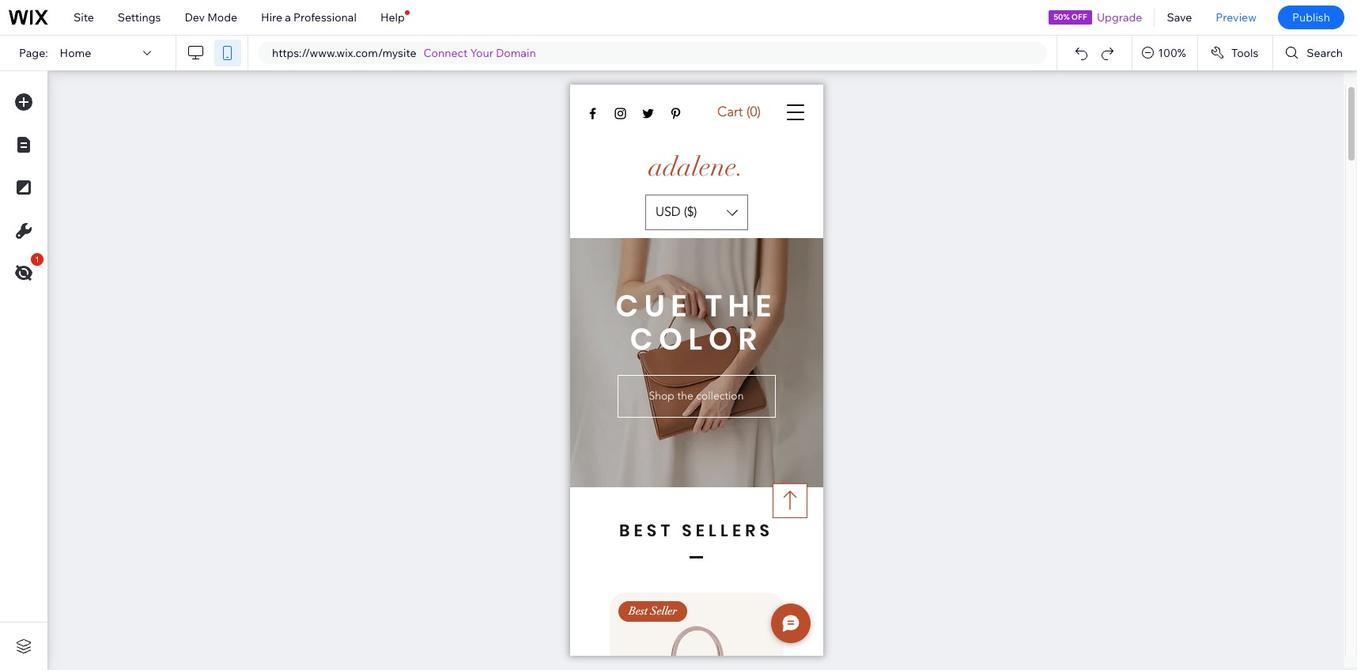 Task type: describe. For each thing, give the bounding box(es) containing it.
save
[[1167, 10, 1192, 25]]

50%
[[1054, 12, 1070, 22]]

site
[[74, 10, 94, 25]]

https://www.wix.com/mysite
[[272, 46, 417, 60]]

dev
[[185, 10, 205, 25]]

help
[[380, 10, 405, 25]]

hire
[[261, 10, 283, 25]]

mode
[[207, 10, 237, 25]]

dev mode
[[185, 10, 237, 25]]

https://www.wix.com/mysite connect your domain
[[272, 46, 536, 60]]

preview
[[1216, 10, 1257, 25]]

your
[[470, 46, 494, 60]]

a
[[285, 10, 291, 25]]

tools button
[[1198, 36, 1273, 70]]

domain
[[496, 46, 536, 60]]

publish
[[1293, 10, 1331, 25]]

preview button
[[1204, 0, 1269, 35]]

connect
[[424, 46, 468, 60]]

publish button
[[1278, 6, 1345, 29]]



Task type: vqa. For each thing, say whether or not it's contained in the screenshot.
Contact
no



Task type: locate. For each thing, give the bounding box(es) containing it.
100%
[[1158, 46, 1187, 60]]

professional
[[294, 10, 357, 25]]

upgrade
[[1097, 10, 1143, 25]]

save button
[[1155, 0, 1204, 35]]

off
[[1072, 12, 1088, 22]]

50% off
[[1054, 12, 1088, 22]]

tools
[[1232, 46, 1259, 60]]

1
[[35, 255, 40, 264]]

100% button
[[1133, 36, 1198, 70]]

home
[[60, 46, 91, 60]]

search button
[[1274, 36, 1358, 70]]

1 button
[[7, 253, 44, 290]]

search
[[1307, 46, 1343, 60]]

settings
[[118, 10, 161, 25]]

hire a professional
[[261, 10, 357, 25]]



